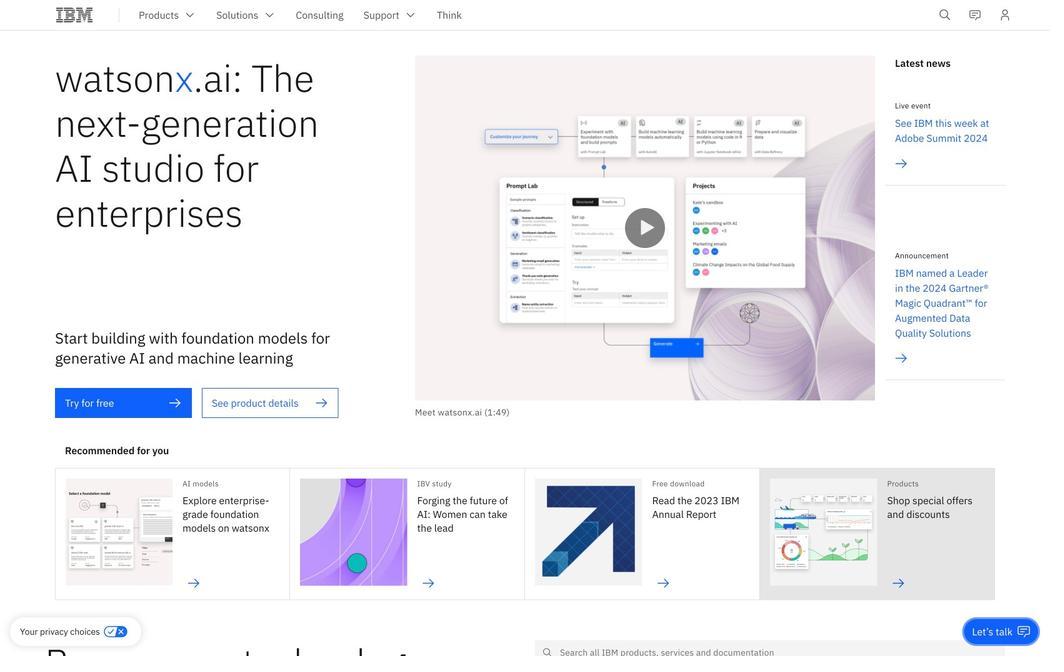 Task type: locate. For each thing, give the bounding box(es) containing it.
your privacy choices element
[[20, 626, 100, 639]]

let's talk element
[[973, 626, 1013, 639]]



